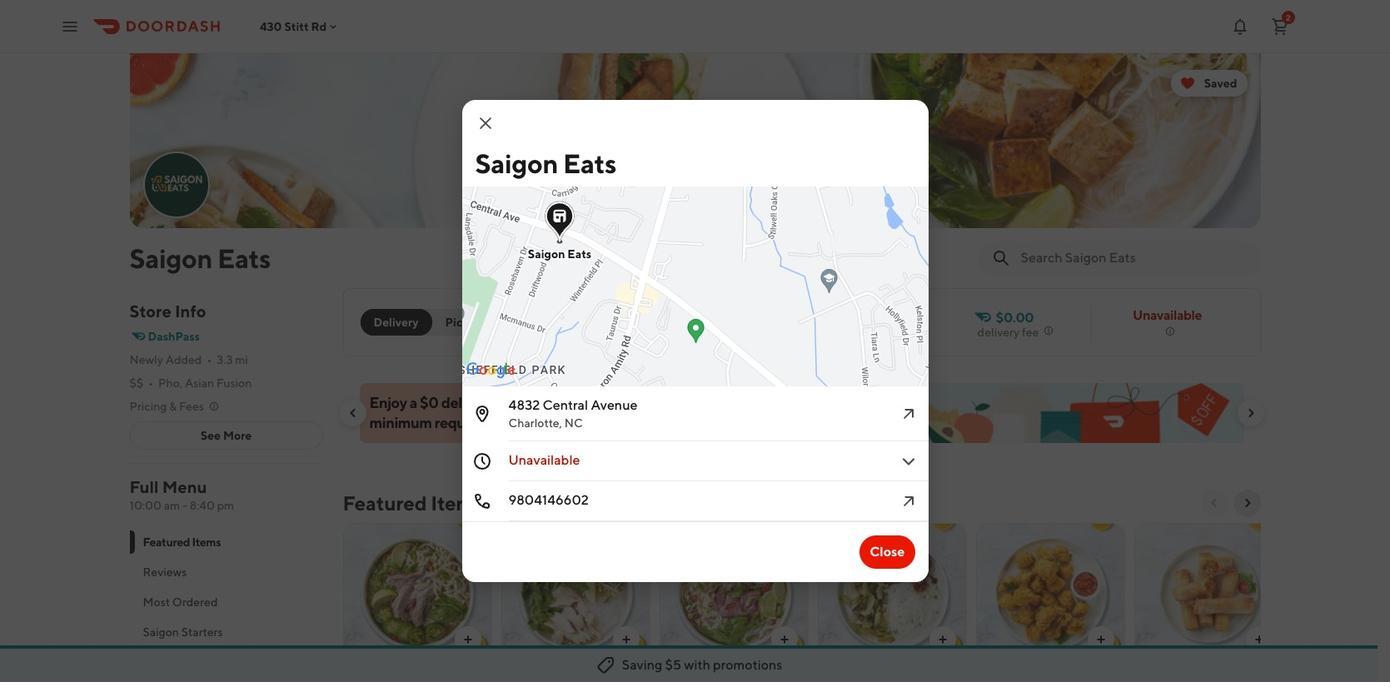Task type: vqa. For each thing, say whether or not it's contained in the screenshot.
LARGE ROYAL MILK TEA IMAGE
no



Task type: locate. For each thing, give the bounding box(es) containing it.
2 add item to cart image from the left
[[936, 633, 949, 647]]

featured down minimum
[[343, 492, 427, 515]]

viet pho ba vien image
[[660, 523, 808, 663]]

group
[[520, 316, 555, 329]]

fee
[[1022, 326, 1039, 339], [496, 394, 518, 412]]

1 vertical spatial featured
[[143, 536, 190, 549]]

delivery fee
[[978, 326, 1039, 339]]

items
[[431, 492, 483, 515], [192, 536, 221, 549]]

your
[[540, 394, 569, 412]]

• right $$
[[148, 377, 153, 390]]

most ordered button
[[130, 587, 323, 617]]

required.
[[435, 414, 494, 432]]

most
[[143, 596, 170, 609]]

pm
[[217, 499, 234, 512]]

add item to cart image for viet pho ba vien image
[[778, 633, 791, 647]]

0 horizontal spatial featured items
[[143, 536, 221, 549]]

1 vertical spatial click item image
[[899, 492, 919, 512]]

store info
[[130, 302, 206, 321]]

1 add item to cart image from the left
[[778, 633, 791, 647]]

$5 right order,
[[642, 394, 659, 412]]

dashpass
[[148, 330, 200, 343]]

&
[[169, 400, 177, 413]]

newly added • 3.3 mi
[[130, 353, 248, 367]]

0 horizontal spatial featured
[[143, 536, 190, 549]]

fees
[[179, 400, 204, 413]]

unavailable
[[1133, 307, 1202, 323], [509, 452, 580, 468]]

1 click item image from the top
[[899, 452, 919, 472]]

1 vertical spatial unavailable
[[509, 452, 580, 468]]

beefy combo pho image
[[344, 523, 491, 663]]

1 add item to cart image from the left
[[461, 633, 475, 647]]

featured up reviews
[[143, 536, 190, 549]]

0 horizontal spatial •
[[148, 377, 153, 390]]

1 horizontal spatial items
[[431, 492, 483, 515]]

1 horizontal spatial featured items
[[343, 492, 483, 515]]

1 horizontal spatial fee
[[1022, 326, 1039, 339]]

store
[[130, 302, 171, 321]]

saved
[[1205, 77, 1238, 90]]

1 vertical spatial $5
[[665, 657, 682, 673]]

delivery
[[374, 316, 419, 329]]

0 vertical spatial items
[[431, 492, 483, 515]]

1 horizontal spatial unavailable
[[1133, 307, 1202, 323]]

pickup
[[445, 316, 483, 329]]

add item to cart image
[[461, 633, 475, 647], [619, 633, 633, 647], [1094, 633, 1108, 647], [1253, 633, 1266, 647]]

fusion
[[217, 377, 252, 390]]

unavailable down charlotte,
[[509, 452, 580, 468]]

featured items
[[343, 492, 483, 515], [143, 536, 221, 549]]

see
[[201, 429, 221, 442]]

starters
[[181, 626, 223, 639]]

Delivery radio
[[360, 309, 432, 336]]

ordered
[[172, 596, 218, 609]]

0 vertical spatial fee
[[1022, 326, 1039, 339]]

$0.00
[[996, 310, 1034, 326]]

click item image
[[899, 452, 919, 472], [899, 492, 919, 512]]

2 click item image from the top
[[899, 492, 919, 512]]

order,
[[601, 394, 639, 412]]

9804146602
[[509, 492, 589, 508]]

1 vertical spatial fee
[[496, 394, 518, 412]]

items down required.
[[431, 492, 483, 515]]

$5
[[642, 394, 659, 412], [665, 657, 682, 673]]

1 horizontal spatial •
[[207, 353, 212, 367]]

0 vertical spatial $5
[[642, 394, 659, 412]]

4 add item to cart image from the left
[[1253, 633, 1266, 647]]

featured inside heading
[[343, 492, 427, 515]]

map region
[[365, 67, 1005, 493]]

featured items up reviews
[[143, 536, 221, 549]]

subtotal
[[662, 394, 716, 412]]

chasing chicken fried rice image
[[819, 523, 966, 663]]

4832 central avenue charlotte, nc
[[509, 397, 638, 430]]

Item Search search field
[[1021, 249, 1248, 267]]

featured items heading
[[343, 490, 483, 517]]

saved button
[[1171, 70, 1248, 97]]

1 vertical spatial featured items
[[143, 536, 221, 549]]

click item image up the close
[[899, 492, 919, 512]]

saigon
[[475, 147, 558, 179], [130, 242, 212, 274], [528, 247, 565, 261], [528, 247, 565, 261], [143, 626, 179, 639]]

• left '3.3'
[[207, 353, 212, 367]]

0 vertical spatial •
[[207, 353, 212, 367]]

1 horizontal spatial add item to cart image
[[936, 633, 949, 647]]

1 horizontal spatial delivery
[[978, 326, 1020, 339]]

pho,
[[158, 377, 183, 390]]

saigon eats image
[[130, 53, 1261, 228], [145, 153, 208, 217]]

0 vertical spatial click item image
[[899, 452, 919, 472]]

0 horizontal spatial unavailable
[[509, 452, 580, 468]]

3 add item to cart image from the left
[[1094, 633, 1108, 647]]

saving $5 with promotions
[[622, 657, 783, 673]]

1 vertical spatial •
[[148, 377, 153, 390]]

featured
[[343, 492, 427, 515], [143, 536, 190, 549]]

saigon starters
[[143, 626, 223, 639]]

notification bell image
[[1231, 16, 1251, 36]]

a
[[410, 394, 417, 412]]

•
[[207, 353, 212, 367], [148, 377, 153, 390]]

0 horizontal spatial $5
[[642, 394, 659, 412]]

0 vertical spatial featured items
[[343, 492, 483, 515]]

0 vertical spatial featured
[[343, 492, 427, 515]]

add item to cart image
[[778, 633, 791, 647], [936, 633, 949, 647]]

click item image down click item icon
[[899, 452, 919, 472]]

items up reviews button
[[192, 536, 221, 549]]

2
[[1287, 12, 1291, 22]]

pricing & fees
[[130, 400, 204, 413]]

1 vertical spatial delivery
[[441, 394, 494, 412]]

2 button
[[1264, 10, 1297, 43]]

0 horizontal spatial fee
[[496, 394, 518, 412]]

saigon eats
[[475, 147, 617, 179], [130, 242, 271, 274], [528, 247, 591, 261], [528, 247, 591, 261]]

asian
[[185, 377, 214, 390]]

saigon eats dialog
[[365, 67, 1005, 582]]

add item to cart image for crispy egg roll "image"
[[1253, 633, 1266, 647]]

stitt
[[284, 20, 309, 33]]

4832
[[509, 397, 540, 413]]

see more button
[[130, 422, 322, 449]]

previous button of carousel image
[[346, 407, 360, 420]]

delivery
[[978, 326, 1020, 339], [441, 394, 494, 412]]

cluck chuck pho image
[[502, 523, 649, 663]]

$$ • pho, asian fusion
[[130, 377, 252, 390]]

0 horizontal spatial delivery
[[441, 394, 494, 412]]

avenue
[[591, 397, 638, 413]]

0 horizontal spatial add item to cart image
[[778, 633, 791, 647]]

$5 left the with
[[665, 657, 682, 673]]

featured items down minimum
[[343, 492, 483, 515]]

eats
[[563, 147, 617, 179], [218, 242, 271, 274], [567, 247, 591, 261], [567, 247, 591, 261]]

unavailable down item search search field
[[1133, 307, 1202, 323]]

1 vertical spatial next button of carousel image
[[1241, 497, 1254, 510]]

0 horizontal spatial items
[[192, 536, 221, 549]]

close
[[870, 544, 905, 560]]

next button of carousel image
[[1244, 407, 1258, 420], [1241, 497, 1254, 510]]

2 add item to cart image from the left
[[619, 633, 633, 647]]

1 vertical spatial items
[[192, 536, 221, 549]]

8:40
[[190, 499, 215, 512]]

1 horizontal spatial featured
[[343, 492, 427, 515]]

group order button
[[510, 309, 600, 336]]

1 horizontal spatial $5
[[665, 657, 682, 673]]



Task type: describe. For each thing, give the bounding box(es) containing it.
0 vertical spatial unavailable
[[1133, 307, 1202, 323]]

items inside heading
[[431, 492, 483, 515]]

reviews button
[[130, 557, 323, 587]]

pricing & fees button
[[130, 398, 221, 415]]

430 stitt rd button
[[260, 20, 340, 33]]

order methods option group
[[360, 309, 497, 336]]

more
[[223, 429, 252, 442]]

-
[[182, 499, 187, 512]]

with
[[684, 657, 711, 673]]

full
[[130, 477, 159, 497]]

430
[[260, 20, 282, 33]]

delivery inside enjoy a $0 delivery fee on your first order, $5 subtotal minimum required.
[[441, 394, 494, 412]]

newly
[[130, 353, 163, 367]]

reviews
[[143, 566, 187, 579]]

most ordered
[[143, 596, 218, 609]]

pricing
[[130, 400, 167, 413]]

powered by google image
[[466, 362, 515, 379]]

0 vertical spatial next button of carousel image
[[1244, 407, 1258, 420]]

add item to cart image for beefy combo pho image
[[461, 633, 475, 647]]

click item image for unavailable
[[899, 452, 919, 472]]

rd
[[311, 20, 327, 33]]

popping chicken image
[[977, 523, 1124, 663]]

previous button of carousel image
[[1208, 497, 1221, 510]]

unavailable inside saigon eats dialog
[[509, 452, 580, 468]]

10:00
[[130, 499, 162, 512]]

central
[[543, 397, 588, 413]]

$$
[[130, 377, 143, 390]]

added
[[166, 353, 202, 367]]

add item to cart image for chasing chicken fried rice image
[[936, 633, 949, 647]]

mi
[[235, 353, 248, 367]]

saving
[[622, 657, 663, 673]]

$0
[[420, 394, 439, 412]]

order
[[557, 316, 590, 329]]

Pickup radio
[[422, 309, 497, 336]]

2 items, open order cart image
[[1271, 16, 1291, 36]]

add item to cart image for cluck chuck pho image
[[619, 633, 633, 647]]

saigon inside 'saigon starters' button
[[143, 626, 179, 639]]

open menu image
[[60, 16, 80, 36]]

group order
[[520, 316, 590, 329]]

3.3
[[217, 353, 233, 367]]

info
[[175, 302, 206, 321]]

minimum
[[370, 414, 432, 432]]

see more
[[201, 429, 252, 442]]

on
[[520, 394, 537, 412]]

close button
[[860, 536, 915, 569]]

charlotte,
[[509, 417, 562, 430]]

$5 inside enjoy a $0 delivery fee on your first order, $5 subtotal minimum required.
[[642, 394, 659, 412]]

am
[[164, 499, 180, 512]]

click item image for 9804146602
[[899, 492, 919, 512]]

0 vertical spatial delivery
[[978, 326, 1020, 339]]

430 stitt rd
[[260, 20, 327, 33]]

close saigon eats image
[[475, 113, 495, 133]]

enjoy a $0 delivery fee on your first order, $5 subtotal minimum required.
[[370, 394, 716, 432]]

first
[[572, 394, 598, 412]]

promotions
[[713, 657, 783, 673]]

full menu 10:00 am - 8:40 pm
[[130, 477, 234, 512]]

saigon starters button
[[130, 617, 323, 647]]

fee inside enjoy a $0 delivery fee on your first order, $5 subtotal minimum required.
[[496, 394, 518, 412]]

crispy egg roll image
[[1135, 523, 1283, 663]]

menu
[[162, 477, 207, 497]]

add item to cart image for popping chicken image
[[1094, 633, 1108, 647]]

nc
[[565, 417, 583, 430]]

enjoy
[[370, 394, 407, 412]]

click item image
[[899, 404, 919, 424]]



